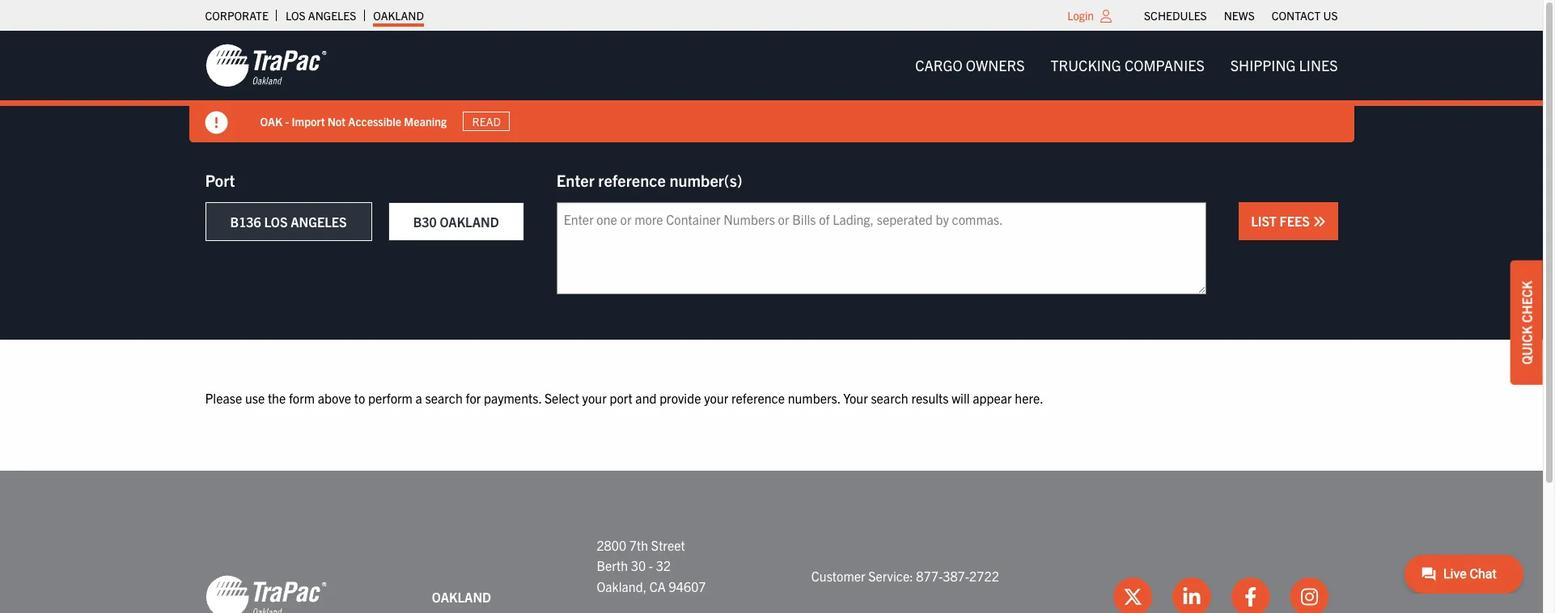 Task type: vqa. For each thing, say whether or not it's contained in the screenshot.
list
yes



Task type: describe. For each thing, give the bounding box(es) containing it.
30
[[631, 558, 646, 574]]

cargo owners link
[[903, 49, 1038, 82]]

b30
[[413, 214, 437, 230]]

will
[[952, 390, 970, 406]]

street
[[651, 537, 685, 553]]

0 vertical spatial angeles
[[308, 8, 356, 23]]

schedules
[[1144, 8, 1207, 23]]

2722
[[970, 568, 999, 584]]

form
[[289, 390, 315, 406]]

schedules link
[[1144, 4, 1207, 27]]

contact
[[1272, 8, 1321, 23]]

list
[[1252, 213, 1277, 229]]

los angeles link
[[286, 4, 356, 27]]

shipping lines link
[[1218, 49, 1351, 82]]

customer service: 877-387-2722
[[812, 568, 999, 584]]

here.
[[1015, 390, 1044, 406]]

select
[[545, 390, 579, 406]]

ca
[[650, 579, 666, 595]]

shipping
[[1231, 56, 1296, 74]]

light image
[[1101, 10, 1112, 23]]

provide
[[660, 390, 701, 406]]

the
[[268, 390, 286, 406]]

news
[[1224, 8, 1255, 23]]

your
[[843, 390, 868, 406]]

footer containing 2800 7th street
[[0, 471, 1543, 613]]

us
[[1324, 8, 1338, 23]]

0 vertical spatial los
[[286, 8, 306, 23]]

2 oakland image from the top
[[205, 575, 327, 613]]

menu bar inside 'banner'
[[903, 49, 1351, 82]]

login
[[1068, 8, 1094, 23]]

oak
[[260, 114, 283, 128]]

companies
[[1125, 56, 1205, 74]]

news link
[[1224, 4, 1255, 27]]

please
[[205, 390, 242, 406]]

7th
[[630, 537, 648, 553]]

1 vertical spatial angeles
[[291, 214, 347, 230]]

and
[[636, 390, 657, 406]]

check
[[1519, 281, 1535, 323]]

above
[[318, 390, 351, 406]]

for
[[466, 390, 481, 406]]

0 vertical spatial reference
[[598, 170, 666, 190]]

owners
[[966, 56, 1025, 74]]

results
[[912, 390, 949, 406]]

2800 7th street berth 30 - 32 oakland, ca 94607
[[597, 537, 706, 595]]

menu bar containing schedules
[[1136, 4, 1347, 27]]

payments.
[[484, 390, 542, 406]]

not
[[328, 114, 346, 128]]

enter
[[557, 170, 595, 190]]

cargo owners
[[915, 56, 1025, 74]]

contact us
[[1272, 8, 1338, 23]]

los angeles
[[286, 8, 356, 23]]

oakland,
[[597, 579, 647, 595]]

1 vertical spatial los
[[264, 214, 288, 230]]

to
[[354, 390, 365, 406]]

lines
[[1299, 56, 1338, 74]]

2 search from the left
[[871, 390, 909, 406]]

Enter reference number(s) text field
[[557, 202, 1207, 295]]

a
[[416, 390, 422, 406]]



Task type: locate. For each thing, give the bounding box(es) containing it.
1 vertical spatial solid image
[[1313, 215, 1326, 228]]

1 vertical spatial oakland
[[440, 214, 499, 230]]

1 oakland image from the top
[[205, 43, 327, 88]]

trucking companies link
[[1038, 49, 1218, 82]]

0 horizontal spatial reference
[[598, 170, 666, 190]]

- inside 2800 7th street berth 30 - 32 oakland, ca 94607
[[649, 558, 653, 574]]

angeles left oakland link
[[308, 8, 356, 23]]

387-
[[943, 568, 970, 584]]

oak - import not accessible meaning
[[260, 114, 447, 128]]

1 vertical spatial -
[[649, 558, 653, 574]]

angeles right "b136"
[[291, 214, 347, 230]]

reference right 'enter' in the top of the page
[[598, 170, 666, 190]]

32
[[656, 558, 671, 574]]

2 your from the left
[[704, 390, 729, 406]]

0 vertical spatial solid image
[[205, 112, 228, 134]]

search
[[425, 390, 463, 406], [871, 390, 909, 406]]

solid image right the fees
[[1313, 215, 1326, 228]]

login link
[[1068, 8, 1094, 23]]

- right the oak
[[285, 114, 289, 128]]

2 vertical spatial oakland
[[432, 589, 491, 605]]

quick check
[[1519, 281, 1535, 365]]

reference
[[598, 170, 666, 190], [732, 390, 785, 406]]

1 vertical spatial menu bar
[[903, 49, 1351, 82]]

1 vertical spatial oakland image
[[205, 575, 327, 613]]

reference left numbers.
[[732, 390, 785, 406]]

-
[[285, 114, 289, 128], [649, 558, 653, 574]]

0 vertical spatial menu bar
[[1136, 4, 1347, 27]]

berth
[[597, 558, 628, 574]]

los right corporate
[[286, 8, 306, 23]]

1 horizontal spatial -
[[649, 558, 653, 574]]

banner
[[0, 31, 1556, 142]]

los right "b136"
[[264, 214, 288, 230]]

footer
[[0, 471, 1543, 613]]

1 search from the left
[[425, 390, 463, 406]]

b136
[[230, 214, 261, 230]]

menu bar containing cargo owners
[[903, 49, 1351, 82]]

b136 los angeles
[[230, 214, 347, 230]]

perform
[[368, 390, 413, 406]]

menu bar down light image
[[903, 49, 1351, 82]]

import
[[292, 114, 325, 128]]

read link
[[463, 112, 510, 131]]

oakland
[[373, 8, 424, 23], [440, 214, 499, 230], [432, 589, 491, 605]]

0 horizontal spatial your
[[582, 390, 607, 406]]

search right the your
[[871, 390, 909, 406]]

corporate link
[[205, 4, 269, 27]]

corporate
[[205, 8, 269, 23]]

port
[[610, 390, 633, 406]]

banner containing cargo owners
[[0, 31, 1556, 142]]

- right 30
[[649, 558, 653, 574]]

cargo
[[915, 56, 963, 74]]

port
[[205, 170, 235, 190]]

shipping lines
[[1231, 56, 1338, 74]]

meaning
[[404, 114, 447, 128]]

0 vertical spatial -
[[285, 114, 289, 128]]

2800
[[597, 537, 627, 553]]

0 horizontal spatial search
[[425, 390, 463, 406]]

0 horizontal spatial solid image
[[205, 112, 228, 134]]

quick check link
[[1511, 261, 1543, 385]]

menu bar up shipping at the right top of page
[[1136, 4, 1347, 27]]

1 horizontal spatial reference
[[732, 390, 785, 406]]

your left port
[[582, 390, 607, 406]]

1 horizontal spatial your
[[704, 390, 729, 406]]

please use the form above to perform a search for payments. select your port and provide your reference numbers. your search results will appear here.
[[205, 390, 1044, 406]]

customer
[[812, 568, 866, 584]]

solid image inside the list fees button
[[1313, 215, 1326, 228]]

service:
[[869, 568, 914, 584]]

877-
[[916, 568, 943, 584]]

0 horizontal spatial -
[[285, 114, 289, 128]]

- inside 'banner'
[[285, 114, 289, 128]]

fees
[[1280, 213, 1310, 229]]

trucking companies
[[1051, 56, 1205, 74]]

oakland image
[[205, 43, 327, 88], [205, 575, 327, 613]]

solid image left the oak
[[205, 112, 228, 134]]

oakland link
[[373, 4, 424, 27]]

solid image
[[205, 112, 228, 134], [1313, 215, 1326, 228]]

b30 oakland
[[413, 214, 499, 230]]

menu bar
[[1136, 4, 1347, 27], [903, 49, 1351, 82]]

list fees button
[[1239, 202, 1338, 240]]

use
[[245, 390, 265, 406]]

numbers.
[[788, 390, 841, 406]]

appear
[[973, 390, 1012, 406]]

angeles
[[308, 8, 356, 23], [291, 214, 347, 230]]

94607
[[669, 579, 706, 595]]

1 horizontal spatial search
[[871, 390, 909, 406]]

your right provide on the left bottom of the page
[[704, 390, 729, 406]]

search right a
[[425, 390, 463, 406]]

trucking
[[1051, 56, 1122, 74]]

0 vertical spatial oakland
[[373, 8, 424, 23]]

1 your from the left
[[582, 390, 607, 406]]

0 vertical spatial oakland image
[[205, 43, 327, 88]]

your
[[582, 390, 607, 406], [704, 390, 729, 406]]

los
[[286, 8, 306, 23], [264, 214, 288, 230]]

number(s)
[[670, 170, 743, 190]]

contact us link
[[1272, 4, 1338, 27]]

quick
[[1519, 326, 1535, 365]]

list fees
[[1252, 213, 1313, 229]]

1 horizontal spatial solid image
[[1313, 215, 1326, 228]]

1 vertical spatial reference
[[732, 390, 785, 406]]

read
[[472, 114, 501, 129]]

accessible
[[348, 114, 401, 128]]

enter reference number(s)
[[557, 170, 743, 190]]



